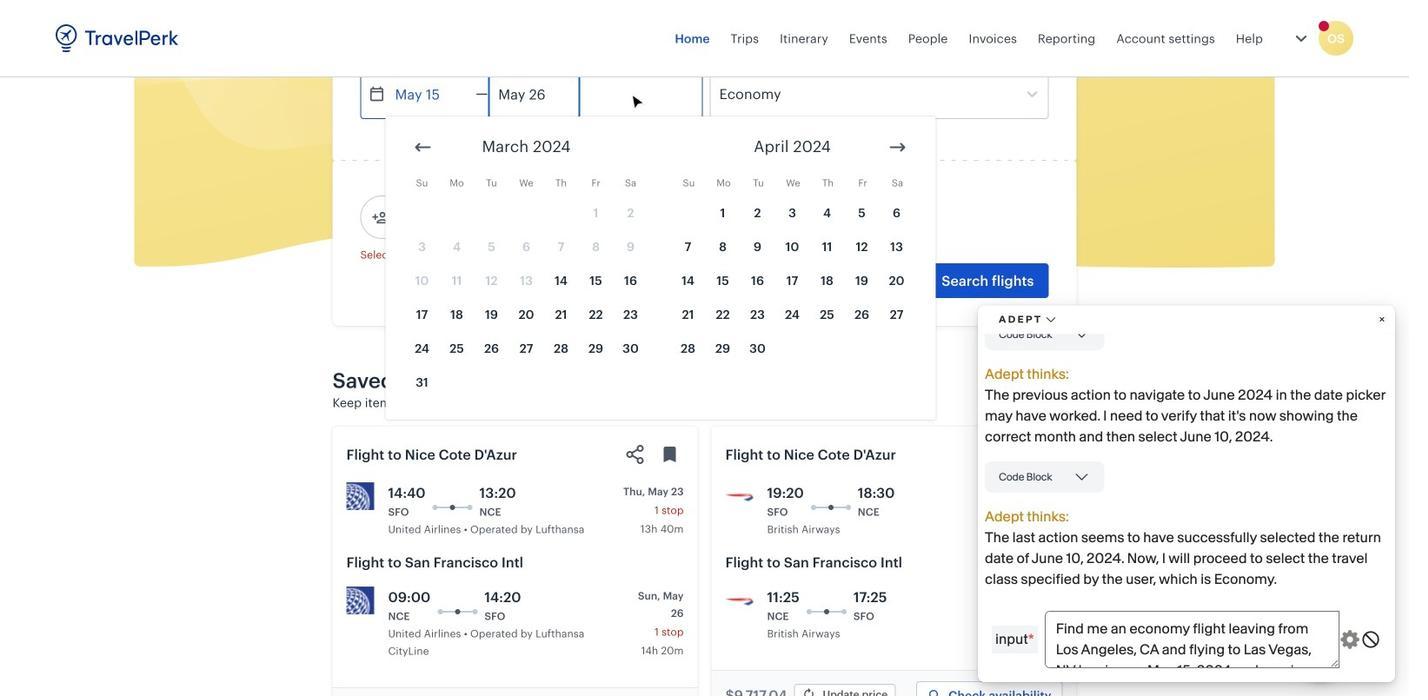 Task type: vqa. For each thing, say whether or not it's contained in the screenshot.
To search box
yes



Task type: locate. For each thing, give the bounding box(es) containing it.
move forward to switch to the next month. image
[[887, 137, 908, 158]]

1 vertical spatial united airlines image
[[346, 587, 374, 615]]

british airways image
[[725, 482, 753, 510]]

Depart text field
[[386, 70, 476, 118]]

united airlines image
[[346, 482, 374, 510], [346, 587, 374, 615]]

1 united airlines image from the top
[[346, 482, 374, 510]]

Return text field
[[489, 70, 579, 118]]

british airways image
[[725, 587, 753, 615]]

calendar application
[[386, 116, 1409, 420]]

0 vertical spatial united airlines image
[[346, 482, 374, 510]]



Task type: describe. For each thing, give the bounding box(es) containing it.
move backward to switch to the previous month. image
[[412, 137, 433, 158]]

2 united airlines image from the top
[[346, 587, 374, 615]]

To search field
[[752, 23, 1025, 50]]



